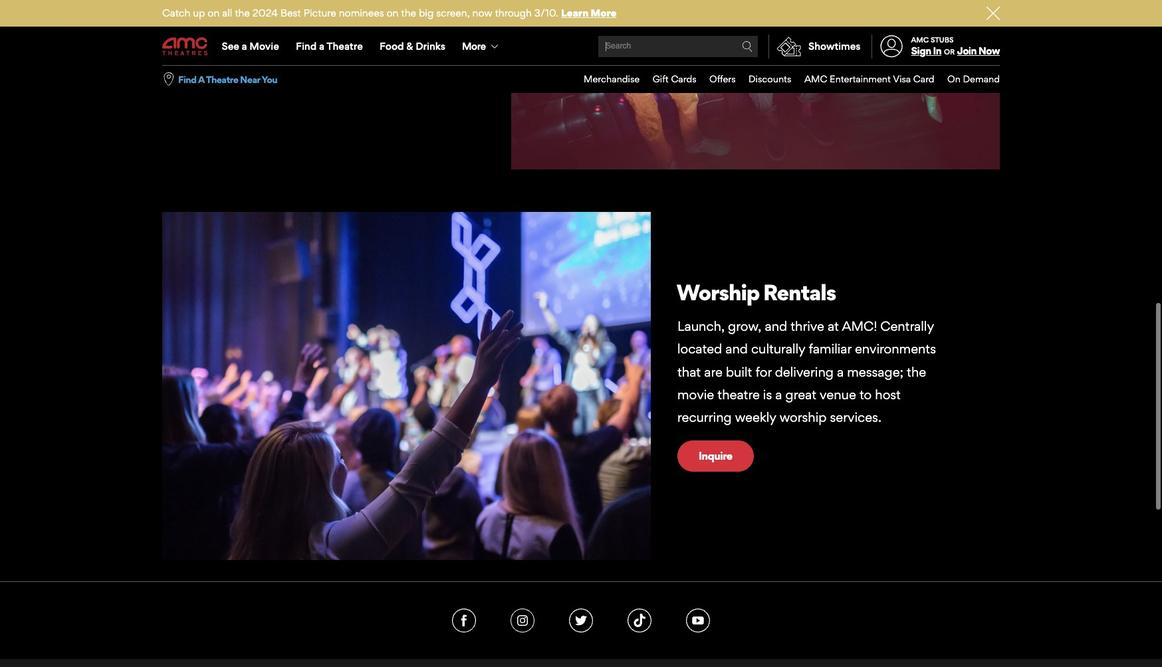 Task type: vqa. For each thing, say whether or not it's contained in the screenshot.
AMC Tiktok image
yes



Task type: describe. For each thing, give the bounding box(es) containing it.
sign in button
[[911, 45, 942, 57]]

card
[[913, 73, 934, 85]]

located
[[677, 341, 722, 357]]

for
[[756, 364, 772, 380]]

find a theatre near you button
[[178, 73, 277, 86]]

familiar
[[809, 341, 852, 357]]

entertainment
[[830, 73, 891, 85]]

on
[[947, 73, 961, 85]]

menu containing merchandise
[[571, 66, 1000, 93]]

1 on from the left
[[208, 7, 220, 19]]

1 horizontal spatial inquire link
[[677, 441, 754, 472]]

at
[[828, 319, 839, 335]]

or
[[944, 47, 955, 57]]

amc youtube image
[[686, 609, 710, 633]]

gift cards
[[653, 73, 696, 85]]

a right is
[[775, 387, 782, 403]]

amc entertainment visa card link
[[791, 66, 934, 93]]

amc entertainment visa card
[[804, 73, 934, 85]]

environments
[[855, 341, 936, 357]]

1 horizontal spatial and
[[765, 319, 787, 335]]

venue
[[820, 387, 856, 403]]

gift cards link
[[640, 66, 696, 93]]

merchandise link
[[571, 66, 640, 93]]

weekly
[[735, 410, 776, 425]]

centrally
[[880, 319, 934, 335]]

culturally
[[751, 341, 805, 357]]

delivering
[[775, 364, 834, 380]]

2024
[[252, 7, 278, 19]]

learn
[[561, 7, 589, 19]]

food
[[380, 40, 404, 53]]

amc for sign
[[911, 35, 929, 44]]

amc tiktok image
[[628, 609, 652, 633]]

showtimes image
[[769, 35, 808, 59]]

see a movie
[[222, 40, 279, 53]]

nominees
[[339, 7, 384, 19]]

theatre
[[718, 387, 760, 403]]

worship rentals
[[676, 279, 836, 306]]

theatre for a
[[327, 40, 363, 53]]

are
[[704, 364, 723, 380]]

3/10.
[[534, 7, 559, 19]]

merchandise
[[584, 73, 640, 85]]

amc for visa
[[804, 73, 827, 85]]

message;
[[847, 364, 904, 380]]

launch, grow, and thrive at amc! centrally located and culturally familiar environments that are built for delivering a message; the movie theatre is a great venue to host recurring weekly worship services.
[[677, 319, 936, 425]]

movie
[[250, 40, 279, 53]]

find a theatre
[[296, 40, 363, 53]]

thrive
[[791, 319, 824, 335]]

sign in or join amc stubs element
[[871, 28, 1000, 65]]

find a theatre link
[[287, 28, 371, 65]]

cookie consent banner dialog
[[0, 632, 1162, 668]]

rentals
[[763, 279, 836, 306]]

that
[[677, 364, 701, 380]]

search the AMC website text field
[[604, 42, 742, 52]]

a right see
[[242, 40, 247, 53]]

0 vertical spatial inquire link
[[189, 61, 265, 92]]

inquire for the right inquire link
[[699, 450, 732, 463]]

0 vertical spatial more
[[591, 7, 617, 19]]

picture
[[304, 7, 336, 19]]

1 vertical spatial and
[[725, 341, 748, 357]]

catch
[[162, 7, 190, 19]]

menu containing more
[[162, 28, 1000, 65]]

theatre for a
[[206, 74, 238, 85]]



Task type: locate. For each thing, give the bounding box(es) containing it.
menu down showtimes image
[[571, 66, 1000, 93]]

launch,
[[677, 319, 725, 335]]

inquire right a
[[210, 70, 244, 83]]

and
[[765, 319, 787, 335], [725, 341, 748, 357]]

a
[[198, 74, 204, 85]]

join now button
[[957, 45, 1000, 57]]

gift
[[653, 73, 669, 85]]

the left big
[[401, 7, 416, 19]]

join
[[957, 45, 977, 57]]

host
[[875, 387, 901, 403]]

amc youtube image
[[686, 609, 710, 633]]

a down picture
[[319, 40, 324, 53]]

a up venue
[[837, 364, 844, 380]]

screen,
[[436, 7, 470, 19]]

0 horizontal spatial the
[[235, 7, 250, 19]]

to
[[860, 387, 872, 403]]

amc!
[[842, 319, 877, 335]]

offers link
[[696, 66, 736, 93]]

in
[[933, 45, 942, 57]]

find left a
[[178, 74, 196, 85]]

1 horizontal spatial on
[[387, 7, 399, 19]]

theatre inside button
[[206, 74, 238, 85]]

food & drinks
[[380, 40, 445, 53]]

more down now
[[462, 40, 486, 52]]

through
[[495, 7, 532, 19]]

see a movie link
[[213, 28, 287, 65]]

visa
[[893, 73, 911, 85]]

menu
[[162, 28, 1000, 65], [571, 66, 1000, 93]]

0 horizontal spatial find
[[178, 74, 196, 85]]

on left all
[[208, 7, 220, 19]]

1 vertical spatial more
[[462, 40, 486, 52]]

movie
[[677, 387, 714, 403]]

amc up sign
[[911, 35, 929, 44]]

find a theatre near you
[[178, 74, 277, 85]]

0 horizontal spatial more
[[462, 40, 486, 52]]

worship
[[676, 279, 759, 306]]

0 vertical spatial and
[[765, 319, 787, 335]]

and up built
[[725, 341, 748, 357]]

1 horizontal spatial find
[[296, 40, 317, 53]]

a
[[242, 40, 247, 53], [319, 40, 324, 53], [837, 364, 844, 380], [775, 387, 782, 403]]

amc twitter image
[[569, 609, 593, 633], [569, 609, 593, 633]]

you
[[262, 74, 277, 85]]

amc inside the amc stubs sign in or join now
[[911, 35, 929, 44]]

inquire
[[210, 70, 244, 83], [699, 450, 732, 463]]

amc tiktok image
[[628, 609, 652, 633]]

see
[[222, 40, 239, 53]]

the
[[235, 7, 250, 19], [401, 7, 416, 19], [907, 364, 926, 380]]

drinks
[[416, 40, 445, 53]]

inquire for the topmost inquire link
[[210, 70, 244, 83]]

find for find a theatre near you
[[178, 74, 196, 85]]

1 vertical spatial menu
[[571, 66, 1000, 93]]

submit search icon image
[[742, 41, 753, 52]]

footer
[[0, 582, 1162, 668]]

sign
[[911, 45, 931, 57]]

amc
[[911, 35, 929, 44], [804, 73, 827, 85]]

more inside "button"
[[462, 40, 486, 52]]

1 horizontal spatial more
[[591, 7, 617, 19]]

0 horizontal spatial amc
[[804, 73, 827, 85]]

1 vertical spatial amc
[[804, 73, 827, 85]]

more right the learn
[[591, 7, 617, 19]]

1 vertical spatial inquire link
[[677, 441, 754, 472]]

more button
[[454, 28, 509, 65]]

inquire link
[[189, 61, 265, 92], [677, 441, 754, 472]]

1 horizontal spatial inquire
[[699, 450, 732, 463]]

more
[[591, 7, 617, 19], [462, 40, 486, 52]]

is
[[763, 387, 772, 403]]

1 horizontal spatial amc
[[911, 35, 929, 44]]

demand
[[963, 73, 1000, 85]]

0 horizontal spatial and
[[725, 341, 748, 357]]

the down 'environments'
[[907, 364, 926, 380]]

find
[[296, 40, 317, 53], [178, 74, 196, 85]]

discounts link
[[736, 66, 791, 93]]

worship
[[780, 410, 827, 425]]

amc logo image
[[162, 37, 209, 56], [162, 37, 209, 56]]

built
[[726, 364, 752, 380]]

2 horizontal spatial the
[[907, 364, 926, 380]]

theatre down nominees
[[327, 40, 363, 53]]

1 horizontal spatial theatre
[[327, 40, 363, 53]]

great
[[786, 387, 816, 403]]

&
[[406, 40, 413, 53]]

on demand link
[[934, 66, 1000, 93]]

the right all
[[235, 7, 250, 19]]

amc stubs sign in or join now
[[911, 35, 1000, 57]]

theatre right a
[[206, 74, 238, 85]]

food & drinks link
[[371, 28, 454, 65]]

showtimes
[[808, 40, 861, 53]]

find inside button
[[178, 74, 196, 85]]

and up culturally
[[765, 319, 787, 335]]

menu down the learn
[[162, 28, 1000, 65]]

find for find a theatre
[[296, 40, 317, 53]]

catch up on all the 2024 best picture nominees on the big screen, now through 3/10. learn more
[[162, 7, 617, 19]]

inquire link down recurring
[[677, 441, 754, 472]]

0 horizontal spatial theatre
[[206, 74, 238, 85]]

now
[[979, 45, 1000, 57]]

recurring
[[677, 410, 732, 425]]

all
[[222, 7, 232, 19]]

theatre
[[327, 40, 363, 53], [206, 74, 238, 85]]

0 vertical spatial theatre
[[327, 40, 363, 53]]

amc instagram image
[[511, 609, 535, 633], [511, 609, 535, 633]]

0 horizontal spatial inquire
[[210, 70, 244, 83]]

user profile image
[[873, 35, 910, 58]]

amc facebook image
[[452, 609, 476, 633], [452, 609, 476, 633]]

discounts
[[749, 73, 791, 85]]

now
[[472, 7, 492, 19]]

learn more link
[[561, 7, 617, 19]]

on right nominees
[[387, 7, 399, 19]]

0 vertical spatial find
[[296, 40, 317, 53]]

offers
[[709, 73, 736, 85]]

1 vertical spatial theatre
[[206, 74, 238, 85]]

find inside menu
[[296, 40, 317, 53]]

on
[[208, 7, 220, 19], [387, 7, 399, 19]]

stubs
[[931, 35, 954, 44]]

big
[[419, 7, 434, 19]]

up
[[193, 7, 205, 19]]

grow,
[[728, 319, 762, 335]]

on demand
[[947, 73, 1000, 85]]

0 horizontal spatial on
[[208, 7, 220, 19]]

services.
[[830, 410, 882, 425]]

amc down the showtimes link
[[804, 73, 827, 85]]

1 horizontal spatial the
[[401, 7, 416, 19]]

1 vertical spatial find
[[178, 74, 196, 85]]

the inside launch, grow, and thrive at amc! centrally located and culturally familiar environments that are built for delivering a message; the movie theatre is a great venue to host recurring weekly worship services.
[[907, 364, 926, 380]]

inquire down recurring
[[699, 450, 732, 463]]

showtimes link
[[769, 35, 861, 59]]

inquire link down see
[[189, 61, 265, 92]]

best
[[280, 7, 301, 19]]

0 vertical spatial amc
[[911, 35, 929, 44]]

0 vertical spatial menu
[[162, 28, 1000, 65]]

near
[[240, 74, 260, 85]]

cards
[[671, 73, 696, 85]]

1 vertical spatial inquire
[[699, 450, 732, 463]]

find down picture
[[296, 40, 317, 53]]

2 on from the left
[[387, 7, 399, 19]]

0 vertical spatial inquire
[[210, 70, 244, 83]]

0 horizontal spatial inquire link
[[189, 61, 265, 92]]



